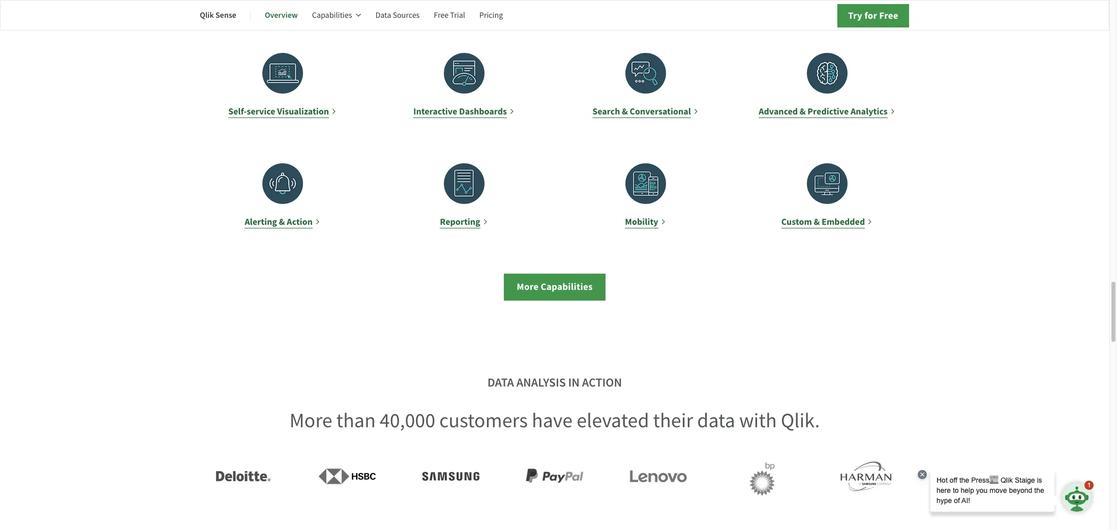 Task type: vqa. For each thing, say whether or not it's contained in the screenshot.
the More than 40,000 customers have elevated their data with Qlik.
yes



Task type: describe. For each thing, give the bounding box(es) containing it.
analytics
[[851, 105, 888, 117]]

sources
[[393, 10, 420, 20]]

more than 40,000 customers have elevated their data with qlik.
[[290, 407, 820, 433]]

& for advanced
[[800, 105, 806, 117]]

visualization
[[277, 105, 329, 117]]

qlik customer - lenovo image
[[621, 457, 697, 495]]

mobility link
[[563, 163, 729, 229]]

menu bar containing qlik sense
[[200, 3, 518, 27]]

try
[[849, 9, 863, 22]]

capabilities link
[[312, 3, 361, 27]]

with
[[740, 407, 777, 433]]

reporting
[[440, 216, 481, 228]]

search
[[593, 105, 620, 117]]

search & conversational
[[593, 105, 691, 117]]

0 horizontal spatial free
[[434, 10, 449, 20]]

qlik customer - hsbc image
[[309, 457, 386, 495]]

overview
[[265, 10, 298, 20]]

their
[[654, 407, 694, 433]]

analysis
[[517, 374, 566, 391]]

qlik.
[[781, 407, 820, 433]]

action
[[287, 216, 313, 228]]

interactive
[[414, 105, 458, 117]]

data
[[698, 407, 736, 433]]

advanced & predictive analytics
[[759, 105, 888, 117]]

self-service visualization link
[[200, 53, 365, 118]]

try for free
[[849, 9, 899, 22]]

advanced
[[759, 105, 798, 117]]

more capabilities link
[[504, 274, 606, 300]]

trial
[[450, 10, 465, 20]]

1 horizontal spatial free
[[880, 9, 899, 22]]

pricing
[[480, 10, 503, 20]]

free trial link
[[434, 3, 465, 27]]

qlik
[[200, 10, 214, 20]]

custom & embedded link
[[745, 163, 910, 229]]

40,000
[[380, 407, 435, 433]]

customers
[[440, 407, 528, 433]]

alerting & action
[[245, 216, 313, 228]]

sense
[[216, 10, 236, 20]]

self-
[[228, 105, 247, 117]]

custom & embedded
[[782, 216, 865, 228]]

alerting
[[245, 216, 277, 228]]

& for custom
[[814, 216, 820, 228]]



Task type: locate. For each thing, give the bounding box(es) containing it.
data
[[488, 374, 514, 391]]

pricing link
[[480, 3, 503, 27]]

1 vertical spatial more
[[290, 407, 332, 433]]

& right search
[[622, 105, 628, 117]]

interactive dashboards link
[[382, 53, 547, 118]]

free right "for"
[[880, 9, 899, 22]]

search & conversational link
[[563, 53, 729, 118]]

interactive dashboards
[[414, 105, 507, 117]]

& for search
[[622, 105, 628, 117]]

0 horizontal spatial capabilities
[[312, 10, 352, 20]]

&
[[622, 105, 628, 117], [800, 105, 806, 117], [279, 216, 285, 228], [814, 216, 820, 228]]

& for alerting
[[279, 216, 285, 228]]

data
[[376, 10, 391, 20]]

more
[[517, 280, 539, 293], [290, 407, 332, 433]]

conversational
[[630, 105, 691, 117]]

for
[[865, 9, 878, 22]]

menu bar
[[200, 3, 518, 27]]

than
[[337, 407, 376, 433]]

1 vertical spatial capabilities
[[541, 280, 593, 293]]

qlik customer - paypal image
[[517, 457, 593, 495]]

action
[[582, 374, 622, 391]]

free trial
[[434, 10, 465, 20]]

capabilities inside menu bar
[[312, 10, 352, 20]]

qlik customer - bp image
[[724, 457, 801, 500]]

qlik sense
[[200, 10, 236, 20]]

0 vertical spatial capabilities
[[312, 10, 352, 20]]

mobility
[[625, 216, 659, 228]]

embedded
[[822, 216, 865, 228]]

data sources
[[376, 10, 420, 20]]

service
[[247, 105, 275, 117]]

in
[[569, 374, 580, 391]]

self-service visualization
[[228, 105, 329, 117]]

1 horizontal spatial capabilities
[[541, 280, 593, 293]]

overview link
[[265, 3, 298, 27]]

& right "custom"
[[814, 216, 820, 228]]

0 vertical spatial more
[[517, 280, 539, 293]]

elevated
[[577, 407, 649, 433]]

advanced & predictive analytics link
[[745, 53, 910, 118]]

predictive
[[808, 105, 849, 117]]

reporting link
[[382, 163, 547, 229]]

qlik customer - samsung image
[[413, 457, 489, 495]]

free
[[880, 9, 899, 22], [434, 10, 449, 20]]

& left action
[[279, 216, 285, 228]]

capabilities
[[312, 10, 352, 20], [541, 280, 593, 293]]

data sources link
[[376, 3, 420, 27]]

try for free link
[[838, 4, 910, 27]]

dashboards
[[459, 105, 507, 117]]

data analysis in action
[[488, 374, 622, 391]]

qlik customer - deloitte image
[[206, 457, 282, 495]]

0 horizontal spatial more
[[290, 407, 332, 433]]

qlik sense link
[[200, 3, 236, 27]]

alerting & action link
[[200, 163, 365, 229]]

have
[[532, 407, 573, 433]]

1 horizontal spatial more
[[517, 280, 539, 293]]

custom
[[782, 216, 812, 228]]

more for more than 40,000 customers have elevated their data with qlik.
[[290, 407, 332, 433]]

more for more capabilities
[[517, 280, 539, 293]]

& right advanced
[[800, 105, 806, 117]]

free left 'trial'
[[434, 10, 449, 20]]

more capabilities
[[517, 280, 593, 293]]

qlik customer - harman image
[[828, 457, 904, 495]]



